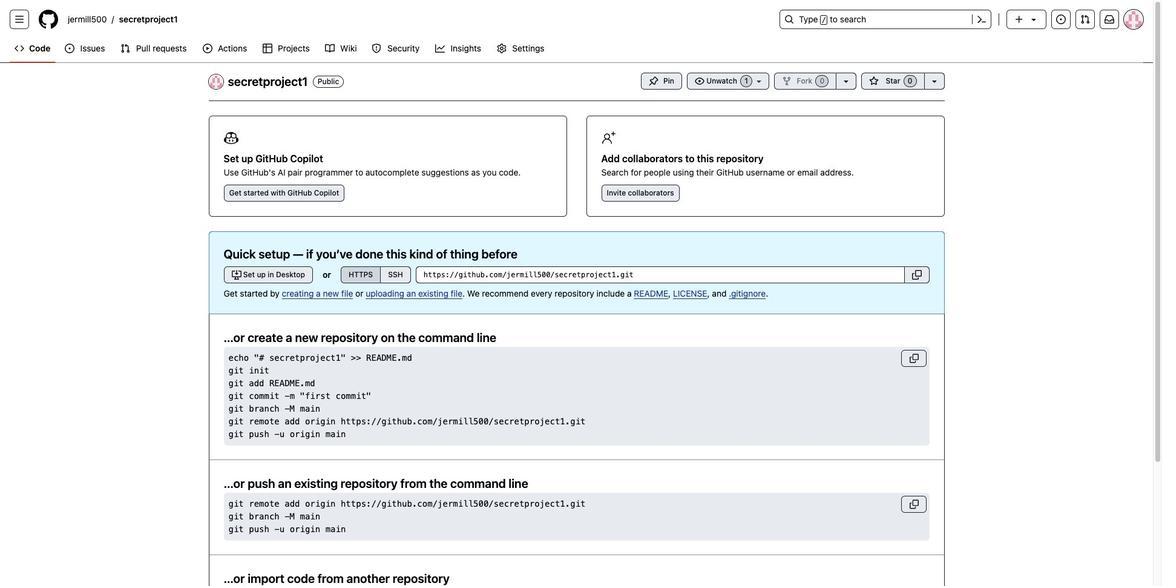 Task type: vqa. For each thing, say whether or not it's contained in the screenshot.
Owner Avatar
yes



Task type: locate. For each thing, give the bounding box(es) containing it.
code image
[[15, 44, 24, 53]]

see your forks of this repository image
[[842, 76, 852, 86]]

triangle down image
[[1029, 15, 1039, 24]]

graph image
[[435, 44, 445, 53]]

shield image
[[372, 44, 382, 53]]

add this repository to a list image
[[930, 76, 940, 86]]

copilot image
[[224, 131, 238, 145]]

issue opened image
[[65, 44, 75, 53]]

gear image
[[497, 44, 507, 53]]

pin this repository to your profile image
[[649, 76, 659, 86]]

list
[[63, 10, 773, 29]]

play image
[[203, 44, 212, 53]]

person add image
[[602, 131, 616, 145]]

copy to clipboard image
[[912, 270, 922, 280], [909, 353, 919, 363], [909, 499, 919, 509]]

star image
[[870, 76, 879, 86]]



Task type: describe. For each thing, give the bounding box(es) containing it.
2 vertical spatial copy to clipboard image
[[909, 499, 919, 509]]

command palette image
[[977, 15, 987, 24]]

git pull request image
[[1081, 15, 1091, 24]]

0 users starred this repository element
[[904, 75, 917, 87]]

book image
[[325, 44, 335, 53]]

eye image
[[695, 76, 705, 86]]

git pull request image
[[120, 44, 130, 53]]

plus image
[[1015, 15, 1025, 24]]

homepage image
[[39, 10, 58, 29]]

0 vertical spatial copy to clipboard image
[[912, 270, 922, 280]]

desktop download image
[[232, 270, 241, 280]]

1 vertical spatial copy to clipboard image
[[909, 353, 919, 363]]

Clone URL text field
[[416, 266, 905, 283]]

owner avatar image
[[209, 74, 223, 89]]

table image
[[263, 44, 272, 53]]

notifications image
[[1105, 15, 1115, 24]]

issue opened image
[[1057, 15, 1066, 24]]

repo forked image
[[783, 76, 792, 86]]



